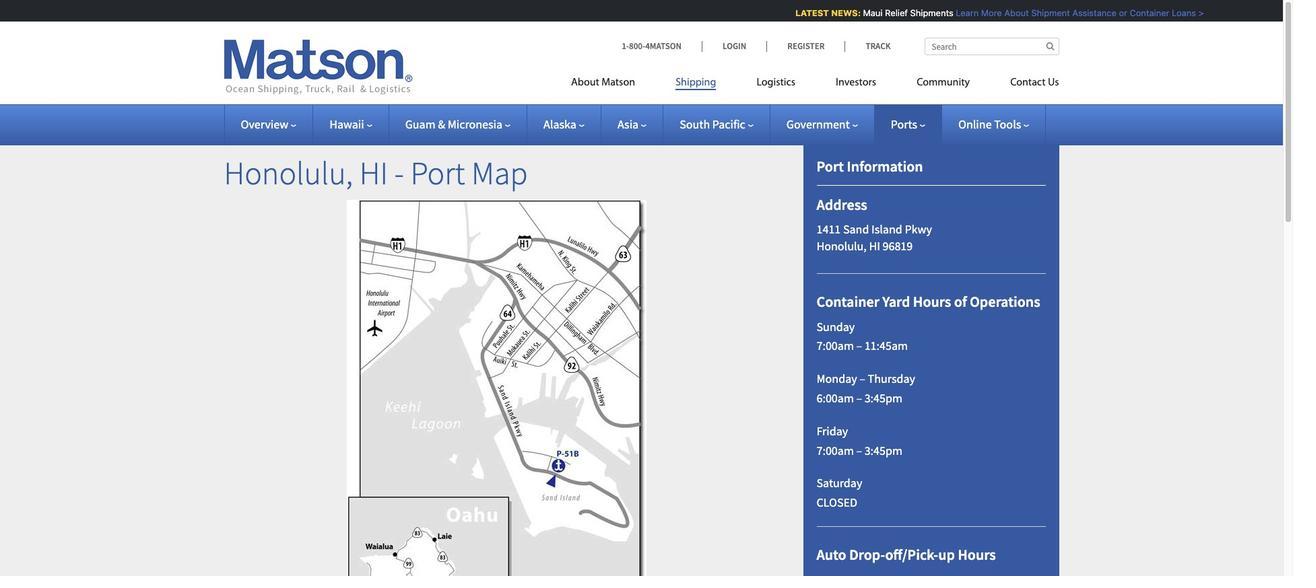 Task type: describe. For each thing, give the bounding box(es) containing it.
0 vertical spatial honolulu,
[[224, 153, 353, 193]]

south pacific
[[680, 117, 746, 132]]

7:00am for sunday
[[817, 338, 854, 354]]

shipments
[[909, 7, 952, 18]]

login link
[[702, 40, 767, 52]]

hi inside 1411 sand island pkwy honolulu, hi 96819
[[869, 239, 880, 254]]

contact us
[[1011, 77, 1059, 88]]

learn
[[954, 7, 977, 18]]

contact
[[1011, 77, 1046, 88]]

0 horizontal spatial hours
[[913, 292, 951, 311]]

honolulu, hi - port map
[[224, 153, 528, 193]]

logistics
[[757, 77, 796, 88]]

guam & micronesia
[[405, 117, 503, 132]]

guam
[[405, 117, 436, 132]]

thursday
[[868, 371, 915, 387]]

us
[[1048, 77, 1059, 88]]

government link
[[787, 117, 858, 132]]

government
[[787, 117, 850, 132]]

drop-
[[849, 546, 885, 564]]

– inside friday 7:00am – 3:45pm
[[856, 443, 862, 458]]

pkwy
[[905, 221, 932, 237]]

>
[[1197, 7, 1202, 18]]

3:45pm inside friday 7:00am – 3:45pm
[[865, 443, 903, 458]]

pacific
[[713, 117, 746, 132]]

shipping
[[676, 77, 716, 88]]

shipment
[[1030, 7, 1069, 18]]

port information
[[817, 157, 923, 176]]

learn more about shipment assistance or container loans > link
[[954, 7, 1202, 18]]

7:00am for friday
[[817, 443, 854, 458]]

maui
[[862, 7, 881, 18]]

asia link
[[618, 117, 647, 132]]

community link
[[897, 71, 990, 98]]

ports link
[[891, 117, 926, 132]]

tools
[[994, 117, 1021, 132]]

4matson
[[645, 40, 682, 52]]

Search search field
[[925, 38, 1059, 55]]

latest
[[794, 7, 827, 18]]

overview link
[[241, 117, 297, 132]]

relief
[[883, 7, 906, 18]]

information
[[847, 157, 923, 176]]

friday 7:00am – 3:45pm
[[817, 424, 903, 458]]

overview
[[241, 117, 288, 132]]

friday
[[817, 424, 848, 439]]

1-800-4matson
[[622, 40, 682, 52]]

sand
[[843, 221, 869, 237]]

hawaii
[[330, 117, 364, 132]]

1 horizontal spatial port
[[817, 157, 844, 176]]

online tools link
[[959, 117, 1029, 132]]

1-800-4matson link
[[622, 40, 702, 52]]

south pacific link
[[680, 117, 754, 132]]

1411
[[817, 221, 841, 237]]

register link
[[767, 40, 845, 52]]

0 horizontal spatial hi
[[360, 153, 388, 193]]

more
[[980, 7, 1000, 18]]

96819
[[883, 239, 913, 254]]

map
[[472, 153, 528, 193]]

off/pick-
[[885, 546, 939, 564]]

top menu navigation
[[571, 71, 1059, 98]]

matson
[[602, 77, 635, 88]]

latest news: maui relief shipments learn more about shipment assistance or container loans >
[[794, 7, 1202, 18]]

south
[[680, 117, 710, 132]]

online
[[959, 117, 992, 132]]

6:00am
[[817, 391, 854, 406]]

contact us link
[[990, 71, 1059, 98]]

saturday
[[817, 476, 862, 491]]

search image
[[1046, 42, 1055, 51]]

1-
[[622, 40, 629, 52]]

assistance
[[1071, 7, 1115, 18]]

guam & micronesia link
[[405, 117, 511, 132]]

auto drop-off/pick-up hours
[[817, 546, 996, 564]]

&
[[438, 117, 445, 132]]

honolulu, inside 1411 sand island pkwy honolulu, hi 96819
[[817, 239, 867, 254]]

11:45am
[[865, 338, 908, 354]]

loans
[[1170, 7, 1195, 18]]

news:
[[830, 7, 859, 18]]



Task type: vqa. For each thing, say whether or not it's contained in the screenshot.
Ports link
yes



Task type: locate. For each thing, give the bounding box(es) containing it.
2 7:00am from the top
[[817, 443, 854, 458]]

0 horizontal spatial about
[[571, 77, 599, 88]]

0 horizontal spatial port
[[411, 153, 465, 193]]

hours right up on the right of page
[[958, 546, 996, 564]]

investors link
[[816, 71, 897, 98]]

about right more
[[1003, 7, 1027, 18]]

3:45pm down thursday
[[865, 391, 903, 406]]

section
[[786, 124, 1076, 577]]

track link
[[845, 40, 891, 52]]

alaska
[[544, 117, 577, 132]]

hi down island
[[869, 239, 880, 254]]

sunday
[[817, 319, 855, 335]]

shipping link
[[656, 71, 737, 98]]

0 horizontal spatial honolulu,
[[224, 153, 353, 193]]

0 vertical spatial hours
[[913, 292, 951, 311]]

micronesia
[[448, 117, 503, 132]]

online tools
[[959, 117, 1021, 132]]

container
[[1128, 7, 1168, 18], [817, 292, 880, 311]]

container right the or
[[1128, 7, 1168, 18]]

1 vertical spatial 3:45pm
[[865, 443, 903, 458]]

1 vertical spatial honolulu,
[[817, 239, 867, 254]]

1 horizontal spatial about
[[1003, 7, 1027, 18]]

1 vertical spatial hours
[[958, 546, 996, 564]]

track
[[866, 40, 891, 52]]

up
[[938, 546, 955, 564]]

1 horizontal spatial container
[[1128, 7, 1168, 18]]

0 vertical spatial about
[[1003, 7, 1027, 18]]

0 vertical spatial 7:00am
[[817, 338, 854, 354]]

1 horizontal spatial hi
[[869, 239, 880, 254]]

hours left 'of'
[[913, 292, 951, 311]]

1 7:00am from the top
[[817, 338, 854, 354]]

sunday 7:00am – 11:45am
[[817, 319, 908, 354]]

investors
[[836, 77, 876, 88]]

2 3:45pm from the top
[[865, 443, 903, 458]]

island
[[872, 221, 903, 237]]

– right monday
[[860, 371, 866, 387]]

of
[[954, 292, 967, 311]]

7:00am
[[817, 338, 854, 354], [817, 443, 854, 458]]

about left matson
[[571, 77, 599, 88]]

0 vertical spatial hi
[[360, 153, 388, 193]]

1 vertical spatial hi
[[869, 239, 880, 254]]

7:00am inside friday 7:00am – 3:45pm
[[817, 443, 854, 458]]

container yard hours of operations
[[817, 292, 1041, 311]]

about matson link
[[571, 71, 656, 98]]

0 vertical spatial 3:45pm
[[865, 391, 903, 406]]

logistics link
[[737, 71, 816, 98]]

asia
[[618, 117, 639, 132]]

container up sunday in the right bottom of the page
[[817, 292, 880, 311]]

saturday closed
[[817, 476, 862, 511]]

monday
[[817, 371, 857, 387]]

3:45pm down monday – thursday 6:00am – 3:45pm
[[865, 443, 903, 458]]

None search field
[[925, 38, 1059, 55]]

section containing port information
[[786, 124, 1076, 577]]

operations
[[970, 292, 1041, 311]]

-
[[394, 153, 404, 193]]

address
[[817, 196, 867, 214]]

– inside sunday 7:00am – 11:45am
[[856, 338, 862, 354]]

7:00am down sunday in the right bottom of the page
[[817, 338, 854, 354]]

register
[[788, 40, 825, 52]]

blue matson logo with ocean, shipping, truck, rail and logistics written beneath it. image
[[224, 40, 413, 95]]

1 vertical spatial about
[[571, 77, 599, 88]]

ports
[[891, 117, 917, 132]]

– right 6:00am on the right bottom
[[856, 391, 862, 406]]

hours
[[913, 292, 951, 311], [958, 546, 996, 564]]

login
[[723, 40, 747, 52]]

– up 'saturday'
[[856, 443, 862, 458]]

7:00am inside sunday 7:00am – 11:45am
[[817, 338, 854, 354]]

0 horizontal spatial container
[[817, 292, 880, 311]]

– left 11:45am
[[856, 338, 862, 354]]

honolulu, down "overview" link
[[224, 153, 353, 193]]

community
[[917, 77, 970, 88]]

800-
[[629, 40, 645, 52]]

yard
[[883, 292, 910, 311]]

port up address
[[817, 157, 844, 176]]

0 vertical spatial container
[[1128, 7, 1168, 18]]

monday – thursday 6:00am – 3:45pm
[[817, 371, 915, 406]]

honolulu,
[[224, 153, 353, 193], [817, 239, 867, 254]]

7:00am down friday
[[817, 443, 854, 458]]

hi left -
[[360, 153, 388, 193]]

port
[[411, 153, 465, 193], [817, 157, 844, 176]]

1 horizontal spatial hours
[[958, 546, 996, 564]]

1 3:45pm from the top
[[865, 391, 903, 406]]

1 vertical spatial 7:00am
[[817, 443, 854, 458]]

alaska link
[[544, 117, 585, 132]]

3:45pm inside monday – thursday 6:00am – 3:45pm
[[865, 391, 903, 406]]

closed
[[817, 495, 858, 511]]

about inside about matson link
[[571, 77, 599, 88]]

–
[[856, 338, 862, 354], [860, 371, 866, 387], [856, 391, 862, 406], [856, 443, 862, 458]]

1 horizontal spatial honolulu,
[[817, 239, 867, 254]]

about
[[1003, 7, 1027, 18], [571, 77, 599, 88]]

port right -
[[411, 153, 465, 193]]

hawaii link
[[330, 117, 372, 132]]

1 vertical spatial container
[[817, 292, 880, 311]]

honolulu, down 1411
[[817, 239, 867, 254]]

auto
[[817, 546, 846, 564]]

about matson
[[571, 77, 635, 88]]

hi
[[360, 153, 388, 193], [869, 239, 880, 254]]

or
[[1117, 7, 1126, 18]]

1411 sand island pkwy honolulu, hi 96819
[[817, 221, 932, 254]]

3:45pm
[[865, 391, 903, 406], [865, 443, 903, 458]]



